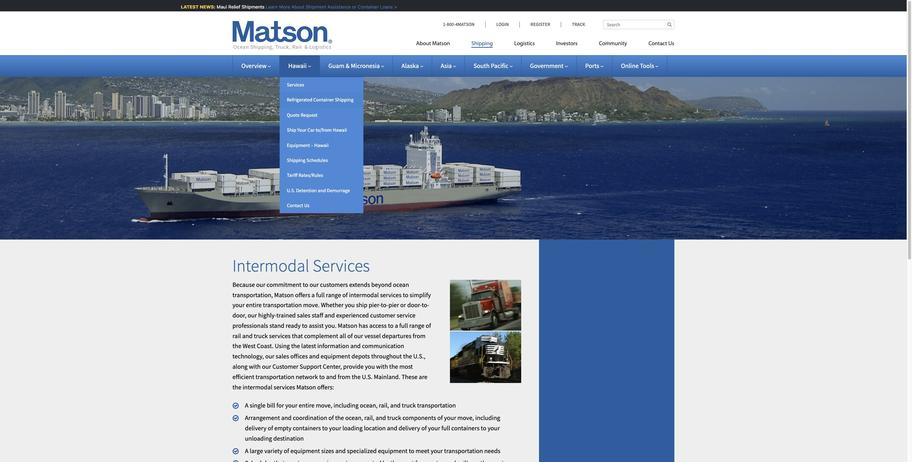 Task type: locate. For each thing, give the bounding box(es) containing it.
our
[[256, 281, 265, 289], [310, 281, 319, 289], [248, 311, 257, 320], [354, 332, 363, 340], [265, 353, 274, 361], [262, 363, 271, 371]]

1 vertical spatial a
[[245, 447, 248, 455]]

ready
[[286, 322, 301, 330]]

a left 'large'
[[245, 447, 248, 455]]

ship your car to/from hawaii link
[[280, 123, 364, 138]]

1 vertical spatial from
[[338, 373, 351, 381]]

of
[[342, 291, 348, 299], [426, 322, 431, 330], [347, 332, 353, 340], [329, 414, 334, 422], [437, 414, 443, 422], [268, 424, 273, 433], [421, 424, 427, 433], [284, 447, 289, 455]]

1 horizontal spatial about
[[416, 41, 431, 47]]

truck
[[254, 332, 268, 340], [402, 402, 416, 410], [387, 414, 401, 422]]

equipment
[[287, 142, 310, 148]]

section
[[530, 240, 683, 463]]

us inside top menu navigation
[[668, 41, 674, 47]]

truck up components
[[402, 402, 416, 410]]

door-
[[407, 301, 422, 309]]

0 horizontal spatial hawaii
[[288, 62, 307, 70]]

contact us link down u.s. detention and demurrage
[[280, 198, 364, 213]]

truck inside because our commitment to our customers extends beyond ocean transportation, matson offers a full range of intermodal services to simplify your entire transportation move. whether you ship pier-to-pier or door-to- door, our highly-trained sales staff and experienced customer service professionals stand ready to assist you. matson has access to a full range of rail and truck services that complement all of our vessel departures from the west coast. using the latest information and communication technology, our sales offices and equipment depots throughout the u.s., along with our customer support center, provide you with the most efficient transportation network to and from the u.s. mainland. these are the intermodal services matson offers:
[[254, 332, 268, 340]]

hawaii
[[288, 62, 307, 70], [333, 127, 347, 133], [314, 142, 329, 148]]

0 horizontal spatial services
[[287, 82, 304, 88]]

0 horizontal spatial containers
[[293, 424, 321, 433]]

and up the location
[[376, 414, 386, 422]]

0 horizontal spatial from
[[338, 373, 351, 381]]

of left empty
[[268, 424, 273, 433]]

1 vertical spatial move,
[[458, 414, 474, 422]]

extends
[[349, 281, 370, 289]]

to left meet
[[409, 447, 414, 455]]

ocean, up arrangement and coordination of the ocean, rail, and truck components of your move, including delivery of empty containers to your loading location and delivery of your full containers to your unloading destination
[[360, 402, 378, 410]]

contact us inside top menu navigation
[[649, 41, 674, 47]]

equipment down destination at the bottom of page
[[290, 447, 320, 455]]

you up experienced
[[345, 301, 355, 309]]

ocean
[[393, 281, 409, 289]]

empty
[[274, 424, 292, 433]]

2 to- from the left
[[422, 301, 429, 309]]

maui
[[216, 4, 226, 10]]

1 horizontal spatial delivery
[[399, 424, 420, 433]]

a for a single bill for your entire move, including ocean, rail, and truck transportation
[[245, 402, 248, 410]]

1 vertical spatial contact us
[[287, 202, 310, 209]]

you
[[345, 301, 355, 309], [365, 363, 375, 371]]

1 delivery from the left
[[245, 424, 266, 433]]

truck left components
[[387, 414, 401, 422]]

search image
[[668, 22, 672, 27]]

services up customers
[[313, 255, 370, 277]]

a
[[245, 402, 248, 410], [245, 447, 248, 455]]

0 vertical spatial truck
[[254, 332, 268, 340]]

1 a from the top
[[245, 402, 248, 410]]

1 vertical spatial about
[[416, 41, 431, 47]]

entire down transportation,
[[246, 301, 262, 309]]

from
[[413, 332, 426, 340], [338, 373, 351, 381]]

including up loading
[[334, 402, 359, 410]]

1 horizontal spatial containers
[[451, 424, 480, 433]]

sizes
[[321, 447, 334, 455]]

rail, inside arrangement and coordination of the ocean, rail, and truck components of your move, including delivery of empty containers to your loading location and delivery of your full containers to your unloading destination
[[364, 414, 374, 422]]

0 vertical spatial full
[[316, 291, 325, 299]]

the down provide
[[352, 373, 361, 381]]

detention
[[296, 187, 317, 194]]

the up most
[[403, 353, 412, 361]]

the down efficient
[[233, 383, 241, 392]]

0 horizontal spatial including
[[334, 402, 359, 410]]

0 horizontal spatial a
[[312, 291, 315, 299]]

blue matson logo with ocean, shipping, truck, rail and logistics written beneath it. image
[[233, 21, 332, 50]]

2 vertical spatial truck
[[387, 414, 401, 422]]

shipping schedules
[[287, 157, 328, 164]]

latest
[[301, 342, 316, 350]]

of down customers
[[342, 291, 348, 299]]

hawaii up services link
[[288, 62, 307, 70]]

0 horizontal spatial to-
[[381, 301, 389, 309]]

refrigerated
[[287, 97, 312, 103]]

0 horizontal spatial about
[[291, 4, 304, 10]]

0 horizontal spatial container
[[313, 97, 334, 103]]

0 vertical spatial services
[[287, 82, 304, 88]]

our up professionals
[[248, 311, 257, 320]]

your right components
[[444, 414, 456, 422]]

0 vertical spatial rail,
[[379, 402, 389, 410]]

ocean,
[[360, 402, 378, 410], [345, 414, 363, 422]]

us down search image
[[668, 41, 674, 47]]

intermodal down efficient
[[243, 383, 272, 392]]

1 vertical spatial container
[[313, 97, 334, 103]]

2 vertical spatial full
[[442, 424, 450, 433]]

logistics link
[[504, 37, 546, 52]]

1 horizontal spatial or
[[400, 301, 406, 309]]

contact us for 'contact us' 'link' to the bottom
[[287, 202, 310, 209]]

0 vertical spatial including
[[334, 402, 359, 410]]

vessel
[[365, 332, 381, 340]]

2 a from the top
[[245, 447, 248, 455]]

0 horizontal spatial contact
[[287, 202, 303, 209]]

2 horizontal spatial hawaii
[[333, 127, 347, 133]]

0 vertical spatial contact us link
[[638, 37, 674, 52]]

most
[[399, 363, 413, 371]]

contact inside top menu navigation
[[649, 41, 667, 47]]

sales down move.
[[297, 311, 311, 320]]

including up needs
[[475, 414, 500, 422]]

1 horizontal spatial shipping
[[335, 97, 354, 103]]

shipping for shipping schedules
[[287, 157, 306, 164]]

center,
[[323, 363, 342, 371]]

guam
[[328, 62, 344, 70]]

0 vertical spatial contact us
[[649, 41, 674, 47]]

0 vertical spatial services
[[380, 291, 402, 299]]

contact up the tools
[[649, 41, 667, 47]]

equipment – hawaii link
[[280, 138, 364, 153]]

with down throughout
[[376, 363, 388, 371]]

1 vertical spatial ocean,
[[345, 414, 363, 422]]

1 horizontal spatial equipment
[[321, 353, 350, 361]]

trained
[[276, 311, 296, 320]]

the down the a single bill for your entire move, including ocean, rail, and truck transportation
[[335, 414, 344, 422]]

u.s. down provide
[[362, 373, 373, 381]]

range
[[326, 291, 341, 299], [409, 322, 424, 330]]

1 horizontal spatial sales
[[297, 311, 311, 320]]

1 containers from the left
[[293, 424, 321, 433]]

1 horizontal spatial a
[[395, 322, 398, 330]]

1 horizontal spatial from
[[413, 332, 426, 340]]

and up depots
[[350, 342, 361, 350]]

to up the offers
[[303, 281, 308, 289]]

services up refrigerated
[[287, 82, 304, 88]]

1 vertical spatial or
[[400, 301, 406, 309]]

contact down detention on the top
[[287, 202, 303, 209]]

matson down 1-
[[432, 41, 450, 47]]

a left 'single'
[[245, 402, 248, 410]]

us down detention on the top
[[304, 202, 310, 209]]

1 to- from the left
[[381, 301, 389, 309]]

with down technology,
[[249, 363, 261, 371]]

about up alaska link on the left
[[416, 41, 431, 47]]

shipping inside "link"
[[335, 97, 354, 103]]

1 vertical spatial us
[[304, 202, 310, 209]]

1 horizontal spatial to-
[[422, 301, 429, 309]]

from up u.s.,
[[413, 332, 426, 340]]

communication
[[362, 342, 404, 350]]

logistics
[[514, 41, 535, 47]]

to
[[303, 281, 308, 289], [403, 291, 408, 299], [302, 322, 308, 330], [388, 322, 394, 330], [319, 373, 325, 381], [322, 424, 328, 433], [481, 424, 486, 433], [409, 447, 414, 455]]

0 vertical spatial intermodal
[[349, 291, 379, 299]]

customer
[[370, 311, 395, 320]]

unloading
[[245, 435, 272, 443]]

professionals
[[233, 322, 268, 330]]

track
[[572, 21, 585, 27]]

information
[[317, 342, 349, 350]]

2 horizontal spatial full
[[442, 424, 450, 433]]

None search field
[[603, 20, 674, 29]]

contact us link up the tools
[[638, 37, 674, 52]]

1 horizontal spatial hawaii
[[314, 142, 329, 148]]

1 horizontal spatial with
[[376, 363, 388, 371]]

shipping
[[471, 41, 493, 47], [335, 97, 354, 103], [287, 157, 306, 164]]

hawaii right to/from
[[333, 127, 347, 133]]

ship
[[287, 127, 296, 133]]

0 vertical spatial us
[[668, 41, 674, 47]]

learn more about shipment assistance or container loans > link
[[265, 4, 396, 10]]

1 horizontal spatial including
[[475, 414, 500, 422]]

1 vertical spatial a
[[395, 322, 398, 330]]

us for 'contact us' 'link' to the bottom
[[304, 202, 310, 209]]

0 horizontal spatial delivery
[[245, 424, 266, 433]]

your up needs
[[488, 424, 500, 433]]

about inside top menu navigation
[[416, 41, 431, 47]]

0 horizontal spatial contact us link
[[280, 198, 364, 213]]

more
[[278, 4, 289, 10]]

equipment down the location
[[378, 447, 408, 455]]

0 horizontal spatial rail,
[[364, 414, 374, 422]]

of down the simplify on the bottom left of page
[[426, 322, 431, 330]]

our down has
[[354, 332, 363, 340]]

has
[[359, 322, 368, 330]]

including inside arrangement and coordination of the ocean, rail, and truck components of your move, including delivery of empty containers to your loading location and delivery of your full containers to your unloading destination
[[475, 414, 500, 422]]

transportation up trained
[[263, 301, 302, 309]]

contact us down search image
[[649, 41, 674, 47]]

refrigerated container shipping
[[287, 97, 354, 103]]

and right sizes
[[335, 447, 346, 455]]

0 vertical spatial or
[[351, 4, 356, 10]]

u.s. down tariff
[[287, 187, 295, 194]]

0 horizontal spatial range
[[326, 291, 341, 299]]

2 with from the left
[[376, 363, 388, 371]]

beyond
[[371, 281, 392, 289]]

2 delivery from the left
[[399, 424, 420, 433]]

and up the you. on the left of the page
[[325, 311, 335, 320]]

container left loans
[[357, 4, 378, 10]]

1 vertical spatial you
[[365, 363, 375, 371]]

access
[[369, 322, 387, 330]]

0 horizontal spatial entire
[[246, 301, 262, 309]]

a
[[312, 291, 315, 299], [395, 322, 398, 330]]

1 with from the left
[[249, 363, 261, 371]]

entire
[[246, 301, 262, 309], [299, 402, 315, 410]]

or inside because our commitment to our customers extends beyond ocean transportation, matson offers a full range of intermodal services to simplify your entire transportation move. whether you ship pier-to-pier or door-to- door, our highly-trained sales staff and experienced customer service professionals stand ready to assist you. matson has access to a full range of rail and truck services that complement all of our vessel departures from the west coast. using the latest information and communication technology, our sales offices and equipment depots throughout the u.s., along with our customer support center, provide you with the most efficient transportation network to and from the u.s. mainland. these are the intermodal services matson offers:
[[400, 301, 406, 309]]

1-800-4matson
[[443, 21, 475, 27]]

about right more on the top
[[291, 4, 304, 10]]

0 vertical spatial sales
[[297, 311, 311, 320]]

1 horizontal spatial container
[[357, 4, 378, 10]]

or right assistance
[[351, 4, 356, 10]]

quote request link
[[280, 108, 364, 123]]

overview link
[[241, 62, 271, 70]]

services up 'for' on the left bottom of the page
[[274, 383, 295, 392]]

matson up all
[[338, 322, 357, 330]]

range down customers
[[326, 291, 341, 299]]

truck up coast.
[[254, 332, 268, 340]]

0 horizontal spatial shipping
[[287, 157, 306, 164]]

services up pier
[[380, 291, 402, 299]]

1 vertical spatial truck
[[402, 402, 416, 410]]

1 vertical spatial including
[[475, 414, 500, 422]]

rates/rules
[[299, 172, 323, 179]]

a up departures
[[395, 322, 398, 330]]

services
[[287, 82, 304, 88], [313, 255, 370, 277]]

0 horizontal spatial you
[[345, 301, 355, 309]]

1 horizontal spatial u.s.
[[362, 373, 373, 381]]

1 horizontal spatial rail,
[[379, 402, 389, 410]]

services up using
[[269, 332, 291, 340]]

from down provide
[[338, 373, 351, 381]]

0 horizontal spatial equipment
[[290, 447, 320, 455]]

0 vertical spatial hawaii
[[288, 62, 307, 70]]

a up move.
[[312, 291, 315, 299]]

matson containership arriving honolulu, hawaii with containers. image
[[0, 66, 907, 240]]

0 vertical spatial u.s.
[[287, 187, 295, 194]]

us for top 'contact us' 'link'
[[668, 41, 674, 47]]

1 vertical spatial u.s.
[[362, 373, 373, 381]]

shipping inside top menu navigation
[[471, 41, 493, 47]]

tools
[[640, 62, 654, 70]]

the inside arrangement and coordination of the ocean, rail, and truck components of your move, including delivery of empty containers to your loading location and delivery of your full containers to your unloading destination
[[335, 414, 344, 422]]

1 horizontal spatial range
[[409, 322, 424, 330]]

investors link
[[546, 37, 588, 52]]

2 vertical spatial shipping
[[287, 157, 306, 164]]

staff
[[312, 311, 323, 320]]

container down services link
[[313, 97, 334, 103]]

range down service
[[409, 322, 424, 330]]

move.
[[303, 301, 320, 309]]

ocean, inside arrangement and coordination of the ocean, rail, and truck components of your move, including delivery of empty containers to your loading location and delivery of your full containers to your unloading destination
[[345, 414, 363, 422]]

shipping schedules link
[[280, 153, 364, 168]]

equipment down information
[[321, 353, 350, 361]]

entire inside because our commitment to our customers extends beyond ocean transportation, matson offers a full range of intermodal services to simplify your entire transportation move. whether you ship pier-to-pier or door-to- door, our highly-trained sales staff and experienced customer service professionals stand ready to assist you. matson has access to a full range of rail and truck services that complement all of our vessel departures from the west coast. using the latest information and communication technology, our sales offices and equipment depots throughout the u.s., along with our customer support center, provide you with the most efficient transportation network to and from the u.s. mainland. these are the intermodal services matson offers:
[[246, 301, 262, 309]]

0 vertical spatial range
[[326, 291, 341, 299]]

intermodal services
[[233, 255, 370, 277]]

u.s. inside because our commitment to our customers extends beyond ocean transportation, matson offers a full range of intermodal services to simplify your entire transportation move. whether you ship pier-to-pier or door-to- door, our highly-trained sales staff and experienced customer service professionals stand ready to assist you. matson has access to a full range of rail and truck services that complement all of our vessel departures from the west coast. using the latest information and communication technology, our sales offices and equipment depots throughout the u.s., along with our customer support center, provide you with the most efficient transportation network to and from the u.s. mainland. these are the intermodal services matson offers:
[[362, 373, 373, 381]]

containers
[[293, 424, 321, 433], [451, 424, 480, 433]]

0 vertical spatial a
[[245, 402, 248, 410]]

1 horizontal spatial truck
[[387, 414, 401, 422]]

0 horizontal spatial us
[[304, 202, 310, 209]]

to- up "customer"
[[381, 301, 389, 309]]

contact
[[649, 41, 667, 47], [287, 202, 303, 209]]

full
[[316, 291, 325, 299], [399, 322, 408, 330], [442, 424, 450, 433]]

experienced
[[336, 311, 369, 320]]

your
[[297, 127, 307, 133]]

1 vertical spatial entire
[[299, 402, 315, 410]]

0 horizontal spatial or
[[351, 4, 356, 10]]

sales down using
[[276, 353, 289, 361]]

variety
[[264, 447, 283, 455]]

1 horizontal spatial services
[[313, 255, 370, 277]]

you.
[[325, 322, 337, 330]]

contact us for top 'contact us' 'link'
[[649, 41, 674, 47]]

and right the location
[[387, 424, 397, 433]]

delivery down components
[[399, 424, 420, 433]]

shipping down equipment
[[287, 157, 306, 164]]

0 vertical spatial from
[[413, 332, 426, 340]]

contact us down detention on the top
[[287, 202, 310, 209]]

your left loading
[[329, 424, 341, 433]]

of right coordination
[[329, 414, 334, 422]]

2 horizontal spatial shipping
[[471, 41, 493, 47]]

and down tariff rates/rules link
[[318, 187, 326, 194]]

u.s.
[[287, 187, 295, 194], [362, 373, 373, 381]]

tariff
[[287, 172, 298, 179]]

and up empty
[[281, 414, 292, 422]]

shipping up south
[[471, 41, 493, 47]]

1 horizontal spatial move,
[[458, 414, 474, 422]]

0 horizontal spatial intermodal
[[243, 383, 272, 392]]

register
[[531, 21, 550, 27]]

0 vertical spatial entire
[[246, 301, 262, 309]]

entire up coordination
[[299, 402, 315, 410]]

1 horizontal spatial you
[[365, 363, 375, 371]]

and up west
[[242, 332, 253, 340]]

1 vertical spatial shipping
[[335, 97, 354, 103]]

tariff rates/rules
[[287, 172, 323, 179]]

shipments
[[241, 4, 264, 10]]

0 horizontal spatial with
[[249, 363, 261, 371]]

hawaii right –
[[314, 142, 329, 148]]

0 horizontal spatial move,
[[316, 402, 332, 410]]

arrangement
[[245, 414, 280, 422]]

or right pier
[[400, 301, 406, 309]]

1 horizontal spatial entire
[[299, 402, 315, 410]]

1-800-4matson link
[[443, 21, 485, 27]]



Task type: describe. For each thing, give the bounding box(es) containing it.
1 horizontal spatial full
[[399, 322, 408, 330]]

full inside arrangement and coordination of the ocean, rail, and truck components of your move, including delivery of empty containers to your loading location and delivery of your full containers to your unloading destination
[[442, 424, 450, 433]]

>
[[393, 4, 396, 10]]

u.s.,
[[413, 353, 426, 361]]

1 vertical spatial contact
[[287, 202, 303, 209]]

about matson link
[[416, 37, 461, 52]]

guam & micronesia link
[[328, 62, 384, 70]]

offices
[[290, 353, 308, 361]]

2 vertical spatial hawaii
[[314, 142, 329, 148]]

0 vertical spatial ocean,
[[360, 402, 378, 410]]

customer
[[272, 363, 298, 371]]

1 vertical spatial services
[[313, 255, 370, 277]]

latest news: maui relief shipments learn more about shipment assistance or container loans >
[[180, 4, 396, 10]]

of right components
[[437, 414, 443, 422]]

Search search field
[[603, 20, 674, 29]]

our up the offers
[[310, 281, 319, 289]]

online
[[621, 62, 639, 70]]

800-
[[447, 21, 455, 27]]

to up needs
[[481, 424, 486, 433]]

u.s. detention and demurrage link
[[280, 183, 364, 198]]

overview
[[241, 62, 267, 70]]

micronesia
[[351, 62, 380, 70]]

transportation,
[[233, 291, 273, 299]]

truck inside arrangement and coordination of the ocean, rail, and truck components of your move, including delivery of empty containers to your loading location and delivery of your full containers to your unloading destination
[[387, 414, 401, 422]]

because
[[233, 281, 255, 289]]

top menu navigation
[[416, 37, 674, 52]]

south
[[474, 62, 490, 70]]

loading
[[343, 424, 363, 433]]

quote
[[287, 112, 300, 118]]

transportation up components
[[417, 402, 456, 410]]

pacific
[[491, 62, 508, 70]]

south pacific link
[[474, 62, 513, 70]]

to left assist
[[302, 322, 308, 330]]

commitment
[[267, 281, 302, 289]]

0 vertical spatial a
[[312, 291, 315, 299]]

large
[[250, 447, 263, 455]]

simplify
[[410, 291, 431, 299]]

alaska link
[[402, 62, 423, 70]]

matson inside top menu navigation
[[432, 41, 450, 47]]

login link
[[485, 21, 520, 27]]

a for a large variety of equipment sizes and specialized equipment to meet your transportation needs
[[245, 447, 248, 455]]

intermodal
[[233, 255, 309, 277]]

demurrage
[[327, 187, 350, 194]]

to up departures
[[388, 322, 394, 330]]

your right meet
[[431, 447, 443, 455]]

to up offers:
[[319, 373, 325, 381]]

pier-
[[369, 301, 381, 309]]

rail
[[233, 332, 241, 340]]

the up 'mainland.'
[[389, 363, 398, 371]]

hawaii link
[[288, 62, 311, 70]]

request
[[301, 112, 318, 118]]

coast.
[[257, 342, 274, 350]]

and up 'support'
[[309, 353, 319, 361]]

asia link
[[441, 62, 456, 70]]

matson down commitment
[[274, 291, 294, 299]]

container inside "link"
[[313, 97, 334, 103]]

investors
[[556, 41, 578, 47]]

technology,
[[233, 353, 264, 361]]

depots
[[352, 353, 370, 361]]

guam & micronesia
[[328, 62, 380, 70]]

government link
[[530, 62, 568, 70]]

assist
[[309, 322, 324, 330]]

south pacific
[[474, 62, 508, 70]]

schedules
[[307, 157, 328, 164]]

offers:
[[317, 383, 334, 392]]

departures
[[382, 332, 411, 340]]

equipment inside because our commitment to our customers extends beyond ocean transportation, matson offers a full range of intermodal services to simplify your entire transportation move. whether you ship pier-to-pier or door-to- door, our highly-trained sales staff and experienced customer service professionals stand ready to assist you. matson has access to a full range of rail and truck services that complement all of our vessel departures from the west coast. using the latest information and communication technology, our sales offices and equipment depots throughout the u.s., along with our customer support center, provide you with the most efficient transportation network to and from the u.s. mainland. these are the intermodal services matson offers:
[[321, 353, 350, 361]]

4matson
[[455, 21, 475, 27]]

learn
[[265, 4, 277, 10]]

community link
[[588, 37, 638, 52]]

services link
[[280, 77, 364, 92]]

1 vertical spatial range
[[409, 322, 424, 330]]

1 vertical spatial contact us link
[[280, 198, 364, 213]]

our up transportation,
[[256, 281, 265, 289]]

assistance
[[327, 4, 350, 10]]

these
[[402, 373, 418, 381]]

2 horizontal spatial equipment
[[378, 447, 408, 455]]

matson down the "network"
[[296, 383, 316, 392]]

all
[[340, 332, 346, 340]]

and down center,
[[326, 373, 336, 381]]

needs
[[484, 447, 500, 455]]

equipment – hawaii
[[287, 142, 329, 148]]

shipping link
[[461, 37, 504, 52]]

0 vertical spatial container
[[357, 4, 378, 10]]

your inside because our commitment to our customers extends beyond ocean transportation, matson offers a full range of intermodal services to simplify your entire transportation move. whether you ship pier-to-pier or door-to- door, our highly-trained sales staff and experienced customer service professionals stand ready to assist you. matson has access to a full range of rail and truck services that complement all of our vessel departures from the west coast. using the latest information and communication technology, our sales offices and equipment depots throughout the u.s., along with our customer support center, provide you with the most efficient transportation network to and from the u.s. mainland. these are the intermodal services matson offers:
[[233, 301, 245, 309]]

to down "ocean"
[[403, 291, 408, 299]]

move, inside arrangement and coordination of the ocean, rail, and truck components of your move, including delivery of empty containers to your loading location and delivery of your full containers to your unloading destination
[[458, 414, 474, 422]]

0 horizontal spatial sales
[[276, 353, 289, 361]]

loans
[[379, 4, 392, 10]]

1 horizontal spatial intermodal
[[349, 291, 379, 299]]

0 vertical spatial you
[[345, 301, 355, 309]]

specialized
[[347, 447, 377, 455]]

0 vertical spatial about
[[291, 4, 304, 10]]

using
[[275, 342, 290, 350]]

community
[[599, 41, 627, 47]]

of down destination at the bottom of page
[[284, 447, 289, 455]]

alaska
[[402, 62, 419, 70]]

to/from
[[316, 127, 332, 133]]

our left customer
[[262, 363, 271, 371]]

ports link
[[585, 62, 604, 70]]

are
[[419, 373, 428, 381]]

that
[[292, 332, 303, 340]]

refrigerated container shipping link
[[280, 92, 364, 108]]

service
[[397, 311, 416, 320]]

a large variety of equipment sizes and specialized equipment to meet your transportation needs
[[245, 447, 500, 455]]

west
[[243, 342, 256, 350]]

2 containers from the left
[[451, 424, 480, 433]]

1 vertical spatial intermodal
[[243, 383, 272, 392]]

u.s. detention and demurrage
[[287, 187, 350, 194]]

single
[[250, 402, 266, 410]]

your down components
[[428, 424, 440, 433]]

offers
[[295, 291, 310, 299]]

&
[[346, 62, 350, 70]]

1 vertical spatial services
[[269, 332, 291, 340]]

whether
[[321, 301, 344, 309]]

the down the rail
[[233, 342, 241, 350]]

asia
[[441, 62, 452, 70]]

transportation left needs
[[444, 447, 483, 455]]

ship
[[356, 301, 367, 309]]

your right 'for' on the left bottom of the page
[[285, 402, 298, 410]]

0 horizontal spatial full
[[316, 291, 325, 299]]

location
[[364, 424, 386, 433]]

and down 'mainland.'
[[390, 402, 401, 410]]

our down coast.
[[265, 353, 274, 361]]

support
[[300, 363, 322, 371]]

shipment
[[305, 4, 325, 10]]

the down that
[[291, 342, 300, 350]]

shipping for shipping
[[471, 41, 493, 47]]

2 vertical spatial services
[[274, 383, 295, 392]]

to down coordination
[[322, 424, 328, 433]]

of down components
[[421, 424, 427, 433]]

transportation down customer
[[256, 373, 294, 381]]

1 vertical spatial hawaii
[[333, 127, 347, 133]]

of right all
[[347, 332, 353, 340]]

2 horizontal spatial truck
[[402, 402, 416, 410]]

ports
[[585, 62, 599, 70]]

0 horizontal spatial u.s.
[[287, 187, 295, 194]]

complement
[[304, 332, 338, 340]]



Task type: vqa. For each thing, say whether or not it's contained in the screenshot.
"warehousing"
no



